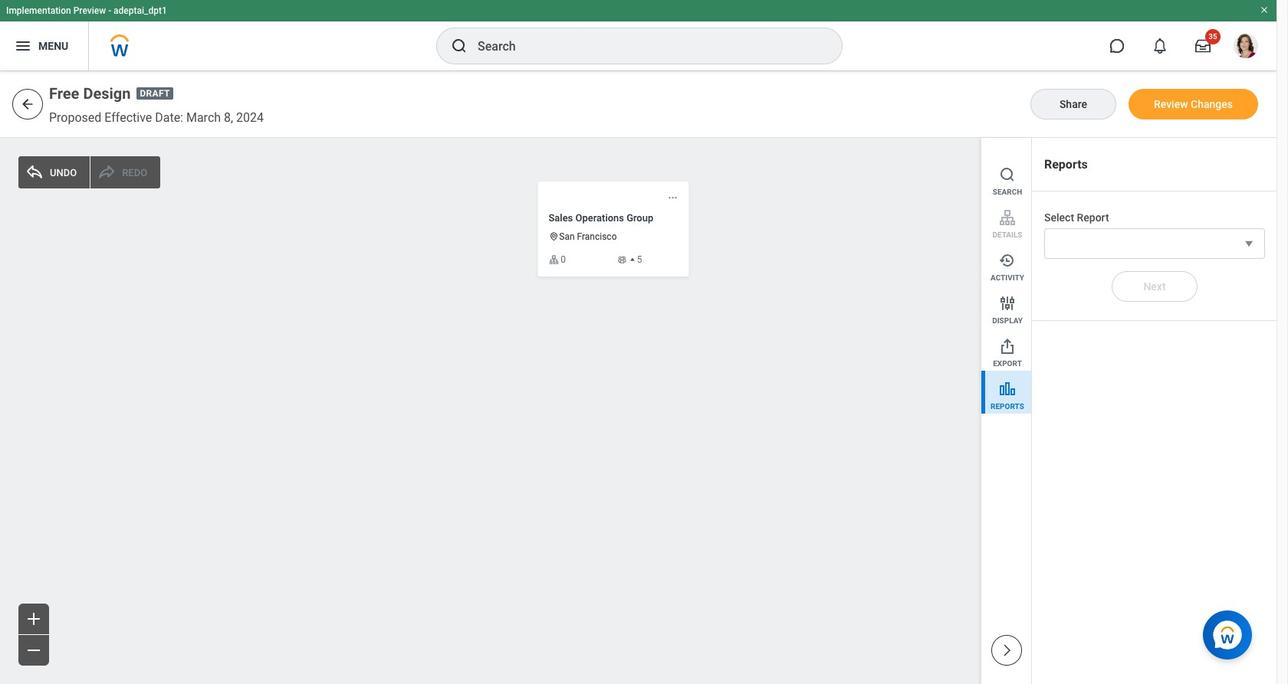 Task type: locate. For each thing, give the bounding box(es) containing it.
8,
[[224, 110, 233, 125]]

5
[[637, 255, 642, 265]]

review changes
[[1154, 98, 1233, 110]]

reports up select
[[1044, 157, 1088, 172]]

reports
[[1044, 157, 1088, 172], [991, 403, 1024, 411]]

org chart image
[[549, 255, 559, 265]]

date:
[[155, 110, 183, 125]]

undo button
[[18, 156, 90, 189]]

report
[[1077, 212, 1109, 224]]

reports down the export
[[991, 403, 1024, 411]]

san francisco
[[559, 232, 617, 243]]

effective
[[104, 110, 152, 125]]

group
[[627, 212, 653, 224]]

redo button
[[91, 156, 160, 189]]

select report
[[1044, 212, 1109, 224]]

profile logan mcneil image
[[1234, 34, 1258, 61]]

display
[[992, 317, 1023, 325]]

preview
[[73, 5, 106, 16]]

undo r image
[[98, 163, 116, 182]]

caret up image
[[629, 256, 637, 264]]

proposed effective date: march 8, 2024
[[49, 110, 264, 125]]

menu
[[38, 40, 68, 52]]

minus image
[[25, 642, 43, 660]]

share button
[[1030, 89, 1116, 120]]

justify image
[[14, 37, 32, 55]]

1 horizontal spatial reports
[[1044, 157, 1088, 172]]

0 vertical spatial reports
[[1044, 157, 1088, 172]]

review changes button
[[1129, 89, 1258, 120]]

related actions image
[[668, 193, 678, 203]]

next button
[[1112, 272, 1198, 302]]

menu
[[981, 138, 1031, 414]]

san
[[559, 232, 575, 243]]

Search Workday  search field
[[478, 29, 810, 63]]

35 button
[[1186, 29, 1221, 63]]

search image
[[450, 37, 468, 55]]

chevron right image
[[999, 643, 1014, 659]]

free design
[[49, 84, 131, 103]]

implementation
[[6, 5, 71, 16]]

undo
[[50, 167, 77, 178]]

sales operations group
[[549, 212, 653, 224]]

2024
[[236, 110, 264, 125]]

0 horizontal spatial reports
[[991, 403, 1024, 411]]

share
[[1059, 98, 1087, 110]]

redo
[[122, 167, 147, 178]]

contact card matrix manager image
[[616, 255, 627, 265]]



Task type: describe. For each thing, give the bounding box(es) containing it.
activity
[[991, 274, 1024, 282]]

arrow left image
[[20, 97, 35, 112]]

free
[[49, 84, 79, 103]]

export
[[993, 360, 1022, 368]]

sales
[[549, 212, 573, 224]]

next
[[1143, 281, 1166, 293]]

-
[[108, 5, 111, 16]]

caret down image
[[1241, 236, 1257, 252]]

plus image
[[25, 610, 43, 629]]

notifications large image
[[1152, 38, 1168, 54]]

review
[[1154, 98, 1188, 110]]

francisco
[[577, 232, 617, 243]]

35
[[1208, 32, 1217, 41]]

adeptai_dpt1
[[114, 5, 167, 16]]

select
[[1044, 212, 1074, 224]]

menu button
[[0, 21, 88, 71]]

search
[[993, 188, 1022, 196]]

details
[[992, 231, 1022, 239]]

1 vertical spatial reports
[[991, 403, 1024, 411]]

menu containing search
[[981, 138, 1031, 414]]

operations
[[575, 212, 624, 224]]

close environment banner image
[[1260, 5, 1269, 15]]

location image
[[549, 232, 559, 243]]

march
[[186, 110, 221, 125]]

undo l image
[[25, 163, 44, 182]]

0
[[561, 255, 566, 265]]

proposed
[[49, 110, 101, 125]]

draft
[[140, 88, 170, 99]]

implementation preview -   adeptai_dpt1
[[6, 5, 167, 16]]

changes
[[1191, 98, 1233, 110]]

menu banner
[[0, 0, 1277, 71]]

design
[[83, 84, 131, 103]]

inbox large image
[[1195, 38, 1211, 54]]



Task type: vqa. For each thing, say whether or not it's contained in the screenshot.
10%'s 5-
no



